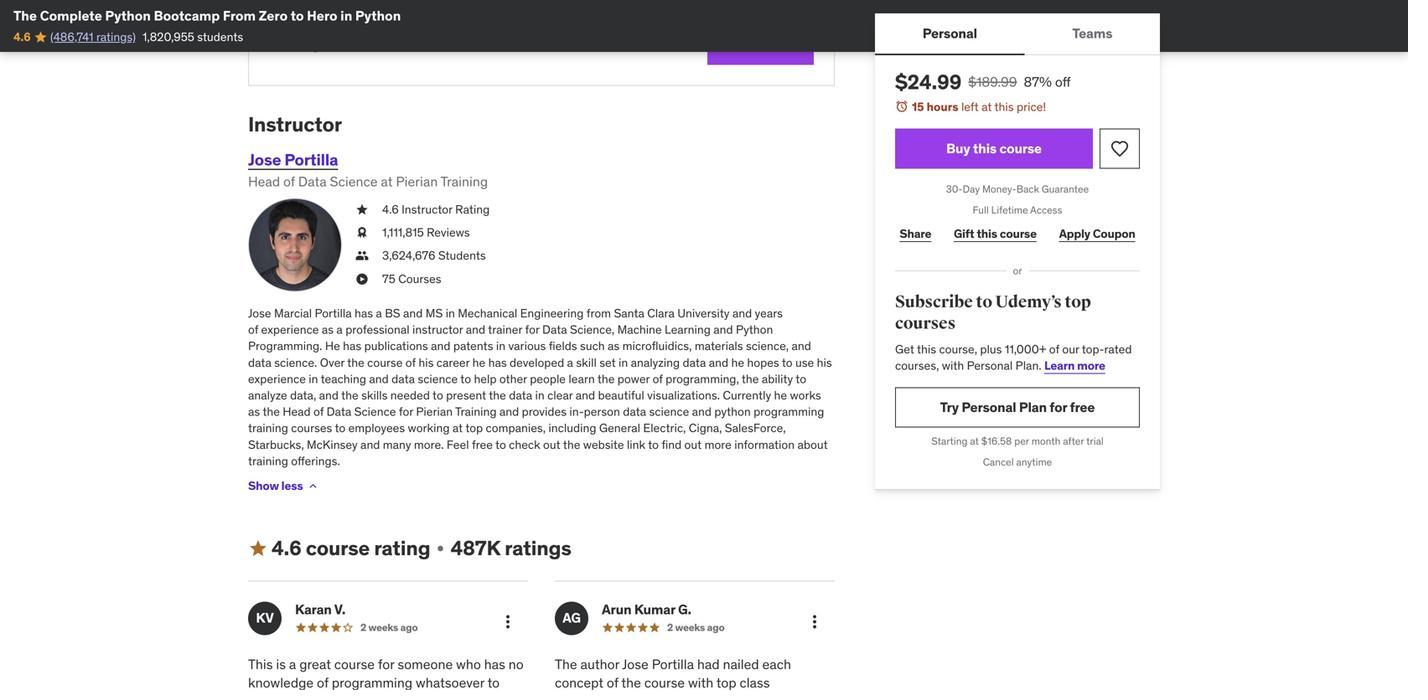 Task type: describe. For each thing, give the bounding box(es) containing it.
the down set
[[598, 372, 615, 387]]

for down "needed" in the bottom left of the page
[[399, 405, 413, 420]]

teams
[[1073, 25, 1113, 42]]

wishlist image
[[1110, 139, 1130, 159]]

this for get
[[917, 342, 937, 357]]

1 vertical spatial instructor
[[402, 202, 453, 217]]

gift this course
[[954, 226, 1037, 241]]

science,
[[746, 339, 789, 354]]

and down employees
[[361, 438, 380, 453]]

0 vertical spatial as
[[322, 323, 334, 338]]

and up programming,
[[709, 355, 729, 371]]

show
[[248, 479, 279, 494]]

working
[[408, 421, 450, 436]]

developed
[[510, 355, 565, 371]]

has right he
[[343, 339, 362, 354]]

arun kumar g.
[[602, 601, 692, 619]]

ag
[[563, 610, 581, 627]]

of down analyzing
[[653, 372, 663, 387]]

is
[[276, 656, 286, 674]]

jose portilla link
[[248, 150, 338, 170]]

ratings
[[505, 536, 572, 561]]

price!
[[1017, 99, 1047, 114]]

0 vertical spatial science
[[418, 372, 458, 387]]

alarm image
[[896, 100, 909, 113]]

nailed
[[723, 656, 759, 674]]

learn more link
[[1045, 358, 1106, 373]]

fields
[[549, 339, 577, 354]]

this
[[248, 656, 273, 674]]

to down the use
[[796, 372, 807, 387]]

course down lifetime
[[1000, 226, 1037, 241]]

g.
[[678, 601, 692, 619]]

person
[[584, 405, 620, 420]]

75
[[382, 272, 396, 287]]

and up the use
[[792, 339, 812, 354]]

and down teaching
[[319, 388, 339, 403]]

money-
[[983, 183, 1017, 196]]

4.6 for 4.6
[[13, 29, 31, 44]]

this for gift
[[977, 226, 998, 241]]

after
[[1063, 435, 1085, 448]]

and up skills
[[369, 372, 389, 387]]

provides
[[522, 405, 567, 420]]

to right "needed" in the bottom left of the page
[[433, 388, 443, 403]]

find
[[662, 438, 682, 453]]

hero
[[307, 7, 338, 24]]

2 for v.
[[361, 622, 366, 635]]

subscribe
[[896, 292, 973, 313]]

in-
[[570, 405, 584, 420]]

1,820,955 students
[[143, 29, 243, 44]]

reviews
[[427, 225, 470, 240]]

career
[[437, 355, 470, 371]]

1 out from the left
[[543, 438, 561, 453]]

apply coupon button
[[1055, 217, 1140, 251]]

he
[[325, 339, 340, 354]]

in right ms
[[446, 306, 455, 321]]

month
[[1032, 435, 1061, 448]]

to left the use
[[782, 355, 793, 371]]

top-
[[1082, 342, 1105, 357]]

lifetime
[[992, 204, 1029, 217]]

jose inside the author jose portilla had nailed each concept of the course with top clas
[[622, 656, 649, 674]]

3,624,676 students
[[382, 248, 486, 264]]

salesforce,
[[725, 421, 786, 436]]

data inside jose portilla head of data science at pierian training
[[298, 173, 327, 190]]

beautiful
[[598, 388, 645, 403]]

such
[[580, 339, 605, 354]]

medium image
[[248, 539, 268, 559]]

about
[[798, 438, 828, 453]]

portilla inside the jose marcial portilla has a bs and ms in mechanical engineering from santa clara university and years of experience as a professional instructor and trainer for data science, machine learning and python programming. he has publications and patents in various fields such as microfluidics, materials science, and data science. over the course of his career he has developed a skill set in analyzing data and he hopes to use his experience in teaching and data science to help other people learn the power of programming, the ability to analyze data, and the skills needed to present the data in clear and beautiful visualizations. currently he works as the head of data science for pierian training and provides in-person data science and python programming training courses to employees working at top companies, including general electric, cigna, salesforce, starbucks, mckinsey and many more. feel free to check out the website link to find out more information about training offerings.
[[315, 306, 352, 321]]

4.6 for 4.6 course rating
[[272, 536, 302, 561]]

data up "needed" in the bottom left of the page
[[392, 372, 415, 387]]

data up experience
[[248, 355, 272, 371]]

share
[[900, 226, 932, 241]]

to up mckinsey
[[335, 421, 346, 436]]

science inside jose portilla head of data science at pierian training
[[330, 173, 378, 190]]

and up patents on the left
[[466, 323, 486, 338]]

other
[[500, 372, 527, 387]]

to up present
[[461, 372, 471, 387]]

in down trainer
[[496, 339, 506, 354]]

in right hero
[[341, 7, 352, 24]]

including
[[549, 421, 597, 436]]

to inside add all to cart button
[[763, 36, 776, 53]]

the up training and
[[489, 388, 506, 403]]

of down data,
[[314, 405, 324, 420]]

with inside the author jose portilla had nailed each concept of the course with top clas
[[688, 675, 714, 691]]

learn
[[1045, 358, 1075, 373]]

courses inside the jose marcial portilla has a bs and ms in mechanical engineering from santa clara university and years of experience as a professional instructor and trainer for data science, machine learning and python programming. he has publications and patents in various fields such as microfluidics, materials science, and data science. over the course of his career he has developed a skill set in analyzing data and he hopes to use his experience in teaching and data science to help other people learn the power of programming, the ability to analyze data, and the skills needed to present the data in clear and beautiful visualizations. currently he works as the head of data science for pierian training and provides in-person data science and python programming training courses to employees working at top companies, including general electric, cigna, salesforce, starbucks, mckinsey and many more. feel free to check out the website link to find out more information about training offerings.
[[291, 421, 332, 436]]

the down teaching
[[341, 388, 359, 403]]

science,
[[570, 323, 615, 338]]

from
[[587, 306, 611, 321]]

skill
[[576, 355, 597, 371]]

$189.99
[[969, 73, 1018, 91]]

needed
[[391, 388, 430, 403]]

1,111,815 reviews
[[382, 225, 470, 240]]

the down including
[[563, 438, 581, 453]]

in up provides
[[535, 388, 545, 403]]

portilla inside the author jose portilla had nailed each concept of the course with top clas
[[652, 656, 694, 674]]

students
[[438, 248, 486, 264]]

bootcamp
[[154, 7, 220, 24]]

at inside jose portilla head of data science at pierian training
[[381, 173, 393, 190]]

the inside the author jose portilla had nailed each concept of the course with top clas
[[622, 675, 641, 691]]

of down publications
[[406, 355, 416, 371]]

help
[[474, 372, 497, 387]]

1 training from the top
[[248, 421, 288, 436]]

pierian inside the jose marcial portilla has a bs and ms in mechanical engineering from santa clara university and years of experience as a professional instructor and trainer for data science, machine learning and python programming. he has publications and patents in various fields such as microfluidics, materials science, and data science. over the course of his career he has developed a skill set in analyzing data and he hopes to use his experience in teaching and data science to help other people learn the power of programming, the ability to analyze data, and the skills needed to present the data in clear and beautiful visualizations. currently he works as the head of data science for pierian training and provides in-person data science and python programming training courses to employees working at top companies, including general electric, cigna, salesforce, starbucks, mckinsey and many more. feel free to check out the website link to find out more information about training offerings.
[[416, 405, 453, 420]]

karan
[[295, 601, 332, 619]]

ago for nailed
[[707, 622, 725, 635]]

data,
[[290, 388, 316, 403]]

11,000+
[[1005, 342, 1047, 357]]

try personal plan for free
[[941, 399, 1095, 416]]

science inside the jose marcial portilla has a bs and ms in mechanical engineering from santa clara university and years of experience as a professional instructor and trainer for data science, machine learning and python programming. he has publications and patents in various fields such as microfluidics, materials science, and data science. over the course of his career he has developed a skill set in analyzing data and he hopes to use his experience in teaching and data science to help other people learn the power of programming, the ability to analyze data, and the skills needed to present the data in clear and beautiful visualizations. currently he works as the head of data science for pierian training and provides in-person data science and python programming training courses to employees working at top companies, including general electric, cigna, salesforce, starbucks, mckinsey and many more. feel free to check out the website link to find out more information about training offerings.
[[354, 405, 396, 420]]

who
[[456, 656, 481, 674]]

4.6 for 4.6 instructor rating
[[382, 202, 399, 217]]

trial
[[1087, 435, 1104, 448]]

has inside this is a great course for someone who has no knowledge of programming whatsoever t
[[484, 656, 506, 674]]

gift this course link
[[950, 217, 1042, 251]]

each
[[763, 656, 792, 674]]

0 vertical spatial more
[[1078, 358, 1106, 373]]

and up cigna,
[[692, 405, 712, 420]]

and right bs
[[403, 306, 423, 321]]

at inside the jose marcial portilla has a bs and ms in mechanical engineering from santa clara university and years of experience as a professional instructor and trainer for data science, machine learning and python programming. he has publications and patents in various fields such as microfluidics, materials science, and data science. over the course of his career he has developed a skill set in analyzing data and he hopes to use his experience in teaching and data science to help other people learn the power of programming, the ability to analyze data, and the skills needed to present the data in clear and beautiful visualizations. currently he works as the head of data science for pierian training and provides in-person data science and python programming training courses to employees working at top companies, including general electric, cigna, salesforce, starbucks, mckinsey and many more. feel free to check out the website link to find out more information about training offerings.
[[453, 421, 463, 436]]

2 vertical spatial xsmall image
[[434, 542, 447, 556]]

(486,741
[[50, 29, 93, 44]]

course inside button
[[1000, 140, 1042, 157]]

xsmall image inside "show less" 'button'
[[307, 480, 320, 493]]

training
[[441, 173, 488, 190]]

0 horizontal spatial he
[[473, 355, 486, 371]]

a left bs
[[376, 306, 382, 321]]

course inside the jose marcial portilla has a bs and ms in mechanical engineering from santa clara university and years of experience as a professional instructor and trainer for data science, machine learning and python programming. he has publications and patents in various fields such as microfluidics, materials science, and data science. over the course of his career he has developed a skill set in analyzing data and he hopes to use his experience in teaching and data science to help other people learn the power of programming, the ability to analyze data, and the skills needed to present the data in clear and beautiful visualizations. currently he works as the head of data science for pierian training and provides in-person data science and python programming training courses to employees working at top companies, including general electric, cigna, salesforce, starbucks, mckinsey and many more. feel free to check out the website link to find out more information about training offerings.
[[367, 355, 403, 371]]

to inside subscribe to udemy's top courses
[[976, 292, 993, 313]]

and down learn
[[576, 388, 595, 403]]

portilla inside jose portilla head of data science at pierian training
[[285, 150, 338, 170]]

buy
[[947, 140, 971, 157]]

hours
[[927, 99, 959, 114]]

try
[[941, 399, 959, 416]]

rating
[[455, 202, 490, 217]]

trainer
[[488, 323, 523, 338]]

2 out from the left
[[685, 438, 702, 453]]

the complete python bootcamp from zero to hero in python
[[13, 7, 401, 24]]

link
[[627, 438, 646, 453]]

jose marcial portilla has a bs and ms in mechanical engineering from santa clara university and years of experience as a professional instructor and trainer for data science, machine learning and python programming. he has publications and patents in various fields such as microfluidics, materials science, and data science. over the course of his career he has developed a skill set in analyzing data and he hopes to use his experience in teaching and data science to help other people learn the power of programming, the ability to analyze data, and the skills needed to present the data in clear and beautiful visualizations. currently he works as the head of data science for pierian training and provides in-person data science and python programming training courses to employees working at top companies, including general electric, cigna, salesforce, starbucks, mckinsey and many more. feel free to check out the website link to find out more information about training offerings.
[[248, 306, 832, 469]]

learn more
[[1045, 358, 1106, 373]]

clara
[[648, 306, 675, 321]]

to right zero
[[291, 7, 304, 24]]

weeks for arun kumar g.
[[675, 622, 705, 635]]

and years
[[733, 306, 783, 321]]

programming inside the jose marcial portilla has a bs and ms in mechanical engineering from santa clara university and years of experience as a professional instructor and trainer for data science, machine learning and python programming. he has publications and patents in various fields such as microfluidics, materials science, and data science. over the course of his career he has developed a skill set in analyzing data and he hopes to use his experience in teaching and data science to help other people learn the power of programming, the ability to analyze data, and the skills needed to present the data in clear and beautiful visualizations. currently he works as the head of data science for pierian training and provides in-person data science and python programming training courses to employees working at top companies, including general electric, cigna, salesforce, starbucks, mckinsey and many more. feel free to check out the website link to find out more information about training offerings.
[[754, 405, 825, 420]]

4.6 course rating
[[272, 536, 431, 561]]

kumar
[[635, 601, 676, 619]]

website
[[583, 438, 624, 453]]

the author jose portilla had nailed each concept of the course with top clas
[[555, 656, 827, 691]]

learn
[[569, 372, 595, 387]]

share button
[[896, 217, 936, 251]]

0 vertical spatial free
[[1070, 399, 1095, 416]]



Task type: locate. For each thing, give the bounding box(es) containing it.
programming inside this is a great course for someone who has no knowledge of programming whatsoever t
[[332, 675, 413, 691]]

xsmall image left '3,624,676'
[[356, 248, 369, 264]]

apply
[[1060, 226, 1091, 241]]

4.6
[[13, 29, 31, 44], [382, 202, 399, 217], [272, 536, 302, 561]]

of inside this is a great course for someone who has no knowledge of programming whatsoever t
[[317, 675, 329, 691]]

2 ago from the left
[[707, 622, 725, 635]]

1 vertical spatial programming
[[332, 675, 413, 691]]

0 vertical spatial personal
[[923, 25, 978, 42]]

free inside the jose marcial portilla has a bs and ms in mechanical engineering from santa clara university and years of experience as a professional instructor and trainer for data science, machine learning and python programming. he has publications and patents in various fields such as microfluidics, materials science, and data science. over the course of his career he has developed a skill set in analyzing data and he hopes to use his experience in teaching and data science to help other people learn the power of programming, the ability to analyze data, and the skills needed to present the data in clear and beautiful visualizations. currently he works as the head of data science for pierian training and provides in-person data science and python programming training courses to employees working at top companies, including general electric, cigna, salesforce, starbucks, mckinsey and many more. feel free to check out the website link to find out more information about training offerings.
[[472, 438, 493, 453]]

0 horizontal spatial programming
[[332, 675, 413, 691]]

he down patents on the left
[[473, 355, 486, 371]]

ago for for
[[401, 622, 418, 635]]

1 vertical spatial the
[[555, 656, 578, 674]]

the right concept
[[622, 675, 641, 691]]

course right great
[[334, 656, 375, 674]]

out down including
[[543, 438, 561, 453]]

programming down works
[[754, 405, 825, 420]]

1 2 from the left
[[361, 622, 366, 635]]

1 vertical spatial jose
[[248, 306, 271, 321]]

information
[[735, 438, 795, 453]]

2 horizontal spatial python
[[736, 323, 773, 338]]

0 vertical spatial jose
[[248, 150, 281, 170]]

course inside the author jose portilla had nailed each concept of the course with top clas
[[645, 675, 685, 691]]

xsmall image for 4.6 instructor rating
[[356, 202, 369, 218]]

buy this course button
[[896, 129, 1093, 169]]

weeks for karan v.
[[369, 622, 398, 635]]

present
[[446, 388, 487, 403]]

total: $58.97 $469.97
[[269, 35, 420, 55]]

xsmall image left the 487k
[[434, 542, 447, 556]]

the for the author jose portilla had nailed each concept of the course with top clas
[[555, 656, 578, 674]]

professional
[[346, 323, 410, 338]]

2 vertical spatial jose
[[622, 656, 649, 674]]

2 horizontal spatial 4.6
[[382, 202, 399, 217]]

jose portilla image
[[248, 198, 342, 292]]

to right 'link'
[[648, 438, 659, 453]]

0 vertical spatial science
[[330, 173, 378, 190]]

0 horizontal spatial head
[[248, 173, 280, 190]]

1 horizontal spatial free
[[1070, 399, 1095, 416]]

add all to cart button
[[708, 25, 814, 65]]

a up he
[[337, 323, 343, 338]]

courses
[[896, 314, 956, 334], [291, 421, 332, 436]]

more inside the jose marcial portilla has a bs and ms in mechanical engineering from santa clara university and years of experience as a professional instructor and trainer for data science, machine learning and python programming. he has publications and patents in various fields such as microfluidics, materials science, and data science. over the course of his career he has developed a skill set in analyzing data and he hopes to use his experience in teaching and data science to help other people learn the power of programming, the ability to analyze data, and the skills needed to present the data in clear and beautiful visualizations. currently he works as the head of data science for pierian training and provides in-person data science and python programming training courses to employees working at top companies, including general electric, cigna, salesforce, starbucks, mckinsey and many more. feel free to check out the website link to find out more information about training offerings.
[[705, 438, 732, 453]]

2 vertical spatial personal
[[962, 399, 1017, 416]]

as up set
[[608, 339, 620, 354]]

science
[[330, 173, 378, 190], [354, 405, 396, 420]]

ago
[[401, 622, 418, 635], [707, 622, 725, 635]]

2 vertical spatial as
[[248, 405, 260, 420]]

0 horizontal spatial the
[[13, 7, 37, 24]]

this inside 'get this course, plus 11,000+ of our top-rated courses, with personal plan.'
[[917, 342, 937, 357]]

this is a great course for someone who has no knowledge of programming whatsoever t
[[248, 656, 527, 691]]

0 vertical spatial training
[[248, 421, 288, 436]]

ms
[[426, 306, 443, 321]]

0 vertical spatial top
[[1065, 292, 1092, 313]]

with inside 'get this course, plus 11,000+ of our top-rated courses, with personal plan.'
[[942, 358, 965, 373]]

0 vertical spatial courses
[[896, 314, 956, 334]]

pierian inside jose portilla head of data science at pierian training
[[396, 173, 438, 190]]

1 vertical spatial courses
[[291, 421, 332, 436]]

personal inside 'get this course, plus 11,000+ of our top-rated courses, with personal plan.'
[[967, 358, 1013, 373]]

1 xsmall image from the top
[[356, 202, 369, 218]]

top inside the author jose portilla had nailed each concept of the course with top clas
[[717, 675, 737, 691]]

buy this course
[[947, 140, 1042, 157]]

1 horizontal spatial xsmall image
[[356, 225, 369, 241]]

this up courses,
[[917, 342, 937, 357]]

training down starbucks,
[[248, 454, 288, 469]]

no
[[509, 656, 524, 674]]

a
[[376, 306, 382, 321], [337, 323, 343, 338], [567, 355, 574, 371], [289, 656, 296, 674]]

visualizations.
[[647, 388, 720, 403]]

1 vertical spatial personal
[[967, 358, 1013, 373]]

starting
[[932, 435, 968, 448]]

try personal plan for free link
[[896, 388, 1140, 428]]

xsmall image down jose portilla head of data science at pierian training
[[356, 202, 369, 218]]

0 vertical spatial 4.6
[[13, 29, 31, 44]]

2 weeks from the left
[[675, 622, 705, 635]]

general
[[599, 421, 641, 436]]

0 horizontal spatial python
[[105, 7, 151, 24]]

personal inside button
[[923, 25, 978, 42]]

data down the beautiful
[[623, 405, 647, 420]]

courses
[[398, 272, 442, 287]]

1 vertical spatial as
[[608, 339, 620, 354]]

tab list containing personal
[[875, 13, 1161, 55]]

2 vertical spatial xsmall image
[[356, 271, 369, 288]]

data down other
[[509, 388, 533, 403]]

of inside the author jose portilla had nailed each concept of the course with top clas
[[607, 675, 619, 691]]

check
[[509, 438, 541, 453]]

this left price!
[[995, 99, 1014, 114]]

2 horizontal spatial xsmall image
[[434, 542, 447, 556]]

in
[[341, 7, 352, 24], [446, 306, 455, 321], [496, 339, 506, 354], [619, 355, 628, 371], [309, 372, 318, 387], [535, 388, 545, 403]]

2 for kumar
[[667, 622, 673, 635]]

top down nailed
[[717, 675, 737, 691]]

xsmall image right the less
[[307, 480, 320, 493]]

0 horizontal spatial with
[[688, 675, 714, 691]]

1 ago from the left
[[401, 622, 418, 635]]

4.6 instructor rating
[[382, 202, 490, 217]]

this inside button
[[973, 140, 997, 157]]

cigna,
[[689, 421, 722, 436]]

author
[[581, 656, 620, 674]]

free down training and
[[472, 438, 493, 453]]

jose for portilla
[[248, 150, 281, 170]]

2 weeks ago down g.
[[667, 622, 725, 635]]

2 vertical spatial 4.6
[[272, 536, 302, 561]]

0 horizontal spatial his
[[419, 355, 434, 371]]

2 weeks ago for course
[[361, 622, 418, 635]]

and down the university
[[714, 323, 733, 338]]

0 horizontal spatial instructor
[[248, 112, 342, 137]]

xsmall image
[[356, 202, 369, 218], [356, 248, 369, 264], [356, 271, 369, 288]]

1 horizontal spatial 4.6
[[272, 536, 302, 561]]

show less
[[248, 479, 303, 494]]

as down the analyze
[[248, 405, 260, 420]]

0 horizontal spatial xsmall image
[[307, 480, 320, 493]]

at right 'left'
[[982, 99, 992, 114]]

day
[[963, 183, 980, 196]]

2 horizontal spatial as
[[608, 339, 620, 354]]

all
[[746, 36, 761, 53]]

2 his from the left
[[817, 355, 832, 371]]

4.6 right medium image
[[272, 536, 302, 561]]

0 horizontal spatial free
[[472, 438, 493, 453]]

and down instructor
[[431, 339, 451, 354]]

2 weeks ago for had
[[667, 622, 725, 635]]

2 training from the top
[[248, 454, 288, 469]]

personal button
[[875, 13, 1025, 54]]

in up data,
[[309, 372, 318, 387]]

30-day money-back guarantee full lifetime access
[[947, 183, 1089, 217]]

set
[[600, 355, 616, 371]]

machine
[[618, 323, 662, 338]]

science
[[418, 372, 458, 387], [649, 405, 690, 420]]

xsmall image for 75 courses
[[356, 271, 369, 288]]

many
[[383, 438, 411, 453]]

courses inside subscribe to udemy's top courses
[[896, 314, 956, 334]]

0 vertical spatial xsmall image
[[356, 202, 369, 218]]

get
[[896, 342, 915, 357]]

30-
[[947, 183, 963, 196]]

per
[[1015, 435, 1030, 448]]

1 his from the left
[[419, 355, 434, 371]]

0 vertical spatial portilla
[[285, 150, 338, 170]]

0 vertical spatial data
[[298, 173, 327, 190]]

mckinsey
[[307, 438, 358, 453]]

as
[[322, 323, 334, 338], [608, 339, 620, 354], [248, 405, 260, 420]]

1 vertical spatial science
[[354, 405, 396, 420]]

whatsoever
[[416, 675, 485, 691]]

3 xsmall image from the top
[[356, 271, 369, 288]]

science.
[[274, 355, 317, 371]]

python up ratings) at top
[[105, 7, 151, 24]]

0 horizontal spatial science
[[418, 372, 458, 387]]

course up back
[[1000, 140, 1042, 157]]

his right the use
[[817, 355, 832, 371]]

head inside jose portilla head of data science at pierian training
[[248, 173, 280, 190]]

jose portilla head of data science at pierian training
[[248, 150, 488, 190]]

has up help
[[489, 355, 507, 371]]

plan
[[1020, 399, 1047, 416]]

head inside the jose marcial portilla has a bs and ms in mechanical engineering from santa clara university and years of experience as a professional instructor and trainer for data science, machine learning and python programming. he has publications and patents in various fields such as microfluidics, materials science, and data science. over the course of his career he has developed a skill set in analyzing data and he hopes to use his experience in teaching and data science to help other people learn the power of programming, the ability to analyze data, and the skills needed to present the data in clear and beautiful visualizations. currently he works as the head of data science for pierian training and provides in-person data science and python programming training courses to employees working at top companies, including general electric, cigna, salesforce, starbucks, mckinsey and many more. feel free to check out the website link to find out more information about training offerings.
[[283, 405, 311, 420]]

of inside jose portilla head of data science at pierian training
[[283, 173, 295, 190]]

additional actions for review by karan v. image
[[498, 612, 518, 633]]

course down kumar
[[645, 675, 685, 691]]

1 vertical spatial xsmall image
[[356, 248, 369, 264]]

use
[[796, 355, 814, 371]]

1 horizontal spatial science
[[649, 405, 690, 420]]

1 horizontal spatial the
[[555, 656, 578, 674]]

1 horizontal spatial 2 weeks ago
[[667, 622, 725, 635]]

0 horizontal spatial courses
[[291, 421, 332, 436]]

instructor
[[413, 323, 463, 338]]

3,624,676
[[382, 248, 436, 264]]

has left no
[[484, 656, 506, 674]]

for right plan
[[1050, 399, 1068, 416]]

the inside the author jose portilla had nailed each concept of the course with top clas
[[555, 656, 578, 674]]

with down had
[[688, 675, 714, 691]]

xsmall image left 75
[[356, 271, 369, 288]]

this for buy
[[973, 140, 997, 157]]

head down jose portilla link
[[248, 173, 280, 190]]

at inside "starting at $16.58 per month after trial cancel anytime"
[[970, 435, 979, 448]]

course
[[1000, 140, 1042, 157], [1000, 226, 1037, 241], [367, 355, 403, 371], [306, 536, 370, 561], [334, 656, 375, 674], [645, 675, 685, 691]]

15 hours left at this price!
[[912, 99, 1047, 114]]

1 horizontal spatial top
[[717, 675, 737, 691]]

guarantee
[[1042, 183, 1089, 196]]

1 vertical spatial with
[[688, 675, 714, 691]]

add
[[718, 36, 743, 53]]

from
[[223, 7, 256, 24]]

0 vertical spatial with
[[942, 358, 965, 373]]

0 vertical spatial pierian
[[396, 173, 438, 190]]

python down and years
[[736, 323, 773, 338]]

analyzing
[[631, 355, 680, 371]]

kv
[[256, 610, 274, 627]]

1 horizontal spatial programming
[[754, 405, 825, 420]]

0 vertical spatial head
[[248, 173, 280, 190]]

the up concept
[[555, 656, 578, 674]]

2 vertical spatial data
[[327, 405, 352, 420]]

1 2 weeks ago from the left
[[361, 622, 418, 635]]

training
[[248, 421, 288, 436], [248, 454, 288, 469]]

data
[[298, 173, 327, 190], [543, 323, 567, 338], [327, 405, 352, 420]]

at left $16.58
[[970, 435, 979, 448]]

of down great
[[317, 675, 329, 691]]

1 horizontal spatial more
[[1078, 358, 1106, 373]]

1 vertical spatial xsmall image
[[307, 480, 320, 493]]

2 up this is a great course for someone who has no knowledge of programming whatsoever t
[[361, 622, 366, 635]]

0 horizontal spatial ago
[[401, 622, 418, 635]]

teams button
[[1025, 13, 1161, 54]]

1 horizontal spatial ago
[[707, 622, 725, 635]]

1 vertical spatial science
[[649, 405, 690, 420]]

head down data,
[[283, 405, 311, 420]]

1 horizontal spatial weeks
[[675, 622, 705, 635]]

1 horizontal spatial 2
[[667, 622, 673, 635]]

course inside this is a great course for someone who has no knowledge of programming whatsoever t
[[334, 656, 375, 674]]

0 horizontal spatial top
[[466, 421, 483, 436]]

in right set
[[619, 355, 628, 371]]

courses,
[[896, 358, 940, 373]]

1 vertical spatial 4.6
[[382, 202, 399, 217]]

to down companies, at the bottom left of page
[[496, 438, 506, 453]]

1 vertical spatial data
[[543, 323, 567, 338]]

a right "is"
[[289, 656, 296, 674]]

of down jose portilla link
[[283, 173, 295, 190]]

1 horizontal spatial instructor
[[402, 202, 453, 217]]

offerings.
[[291, 454, 340, 469]]

2 horizontal spatial he
[[774, 388, 787, 403]]

starbucks,
[[248, 438, 304, 453]]

data up programming,
[[683, 355, 706, 371]]

4.6 up 1,111,815
[[382, 202, 399, 217]]

1 weeks from the left
[[369, 622, 398, 635]]

python up the $469.97
[[355, 7, 401, 24]]

2 2 from the left
[[667, 622, 673, 635]]

santa
[[614, 306, 645, 321]]

show less button
[[248, 470, 320, 504]]

additional actions for review by arun kumar g. image
[[805, 612, 825, 633]]

jose inside jose portilla head of data science at pierian training
[[248, 150, 281, 170]]

jose for marcial
[[248, 306, 271, 321]]

$16.58
[[982, 435, 1012, 448]]

for left someone
[[378, 656, 395, 674]]

has up professional at the top of page
[[355, 306, 373, 321]]

left
[[962, 99, 979, 114]]

1 vertical spatial top
[[466, 421, 483, 436]]

jose inside the jose marcial portilla has a bs and ms in mechanical engineering from santa clara university and years of experience as a professional instructor and trainer for data science, machine learning and python programming. he has publications and patents in various fields such as microfluidics, materials science, and data science. over the course of his career he has developed a skill set in analyzing data and he hopes to use his experience in teaching and data science to help other people learn the power of programming, the ability to analyze data, and the skills needed to present the data in clear and beautiful visualizations. currently he works as the head of data science for pierian training and provides in-person data science and python programming training courses to employees working at top companies, including general electric, cigna, salesforce, starbucks, mckinsey and many more. feel free to check out the website link to find out more information about training offerings.
[[248, 306, 271, 321]]

of down author
[[607, 675, 619, 691]]

1 horizontal spatial with
[[942, 358, 965, 373]]

complete
[[40, 7, 102, 24]]

xsmall image for 3,624,676 students
[[356, 248, 369, 264]]

of left our
[[1050, 342, 1060, 357]]

0 vertical spatial programming
[[754, 405, 825, 420]]

2 vertical spatial portilla
[[652, 656, 694, 674]]

courses down subscribe
[[896, 314, 956, 334]]

instructor
[[248, 112, 342, 137], [402, 202, 453, 217]]

0 horizontal spatial out
[[543, 438, 561, 453]]

at
[[982, 99, 992, 114], [381, 173, 393, 190], [453, 421, 463, 436], [970, 435, 979, 448]]

1 vertical spatial portilla
[[315, 306, 352, 321]]

1 horizontal spatial his
[[817, 355, 832, 371]]

1 horizontal spatial out
[[685, 438, 702, 453]]

2 weeks ago up this is a great course for someone who has no knowledge of programming whatsoever t
[[361, 622, 418, 635]]

a inside this is a great course for someone who has no knowledge of programming whatsoever t
[[289, 656, 296, 674]]

0 vertical spatial instructor
[[248, 112, 342, 137]]

he down the ability
[[774, 388, 787, 403]]

out
[[543, 438, 561, 453], [685, 438, 702, 453]]

works
[[790, 388, 822, 403]]

1 horizontal spatial head
[[283, 405, 311, 420]]

programming down someone
[[332, 675, 413, 691]]

1 vertical spatial head
[[283, 405, 311, 420]]

more
[[1078, 358, 1106, 373], [705, 438, 732, 453]]

xsmall image left 1,111,815
[[356, 225, 369, 241]]

the up teaching
[[347, 355, 365, 371]]

the left the complete on the top left of page
[[13, 7, 37, 24]]

2 down kumar
[[667, 622, 673, 635]]

1 vertical spatial pierian
[[416, 405, 453, 420]]

out down cigna,
[[685, 438, 702, 453]]

2 vertical spatial top
[[717, 675, 737, 691]]

free up after
[[1070, 399, 1095, 416]]

courses up mckinsey
[[291, 421, 332, 436]]

top inside subscribe to udemy's top courses
[[1065, 292, 1092, 313]]

1 horizontal spatial as
[[322, 323, 334, 338]]

of inside 'get this course, plus 11,000+ of our top-rated courses, with personal plan.'
[[1050, 342, 1060, 357]]

2 2 weeks ago from the left
[[667, 622, 725, 635]]

programming.
[[248, 339, 322, 354]]

2 xsmall image from the top
[[356, 248, 369, 264]]

0 horizontal spatial 4.6
[[13, 29, 31, 44]]

python
[[105, 7, 151, 24], [355, 7, 401, 24], [736, 323, 773, 338]]

training up starbucks,
[[248, 421, 288, 436]]

a left skill
[[567, 355, 574, 371]]

pierian up working
[[416, 405, 453, 420]]

more down top-
[[1078, 358, 1106, 373]]

weeks down g.
[[675, 622, 705, 635]]

$24.99 $189.99 87% off
[[896, 70, 1071, 95]]

personal up $16.58
[[962, 399, 1017, 416]]

the down the analyze
[[263, 405, 280, 420]]

1 horizontal spatial he
[[732, 355, 745, 371]]

1 horizontal spatial python
[[355, 7, 401, 24]]

0 horizontal spatial 2 weeks ago
[[361, 622, 418, 635]]

science down "career"
[[418, 372, 458, 387]]

this right "buy"
[[973, 140, 997, 157]]

2 horizontal spatial top
[[1065, 292, 1092, 313]]

this right gift
[[977, 226, 998, 241]]

for inside this is a great course for someone who has no knowledge of programming whatsoever t
[[378, 656, 395, 674]]

instructor up jose portilla link
[[248, 112, 342, 137]]

personal down plus
[[967, 358, 1013, 373]]

hopes
[[747, 355, 780, 371]]

course up v.
[[306, 536, 370, 561]]

xsmall image
[[356, 225, 369, 241], [307, 480, 320, 493], [434, 542, 447, 556]]

for up the "various" at the left of page
[[525, 323, 540, 338]]

experience
[[248, 372, 306, 387]]

0 horizontal spatial weeks
[[369, 622, 398, 635]]

free
[[1070, 399, 1095, 416], [472, 438, 493, 453]]

1 vertical spatial free
[[472, 438, 493, 453]]

1 horizontal spatial courses
[[896, 314, 956, 334]]

0 horizontal spatial 2
[[361, 622, 366, 635]]

to right all
[[763, 36, 776, 53]]

top inside the jose marcial portilla has a bs and ms in mechanical engineering from santa clara university and years of experience as a professional instructor and trainer for data science, machine learning and python programming. he has publications and patents in various fields such as microfluidics, materials science, and data science. over the course of his career he has developed a skill set in analyzing data and he hopes to use his experience in teaching and data science to help other people learn the power of programming, the ability to analyze data, and the skills needed to present the data in clear and beautiful visualizations. currently he works as the head of data science for pierian training and provides in-person data science and python programming training courses to employees working at top companies, including general electric, cigna, salesforce, starbucks, mckinsey and many more. feel free to check out the website link to find out more information about training offerings.
[[466, 421, 483, 436]]

0 vertical spatial the
[[13, 7, 37, 24]]

0 horizontal spatial as
[[248, 405, 260, 420]]

the for the complete python bootcamp from zero to hero in python
[[13, 7, 37, 24]]

1 vertical spatial training
[[248, 454, 288, 469]]

with down course,
[[942, 358, 965, 373]]

learning
[[665, 323, 711, 338]]

tab list
[[875, 13, 1161, 55]]

0 horizontal spatial more
[[705, 438, 732, 453]]

top up our
[[1065, 292, 1092, 313]]

1 vertical spatial more
[[705, 438, 732, 453]]

data down teaching
[[327, 405, 352, 420]]

0 vertical spatial xsmall image
[[356, 225, 369, 241]]

$469.97
[[369, 36, 420, 53]]

full
[[973, 204, 989, 217]]

python inside the jose marcial portilla has a bs and ms in mechanical engineering from santa clara university and years of experience as a professional instructor and trainer for data science, machine learning and python programming. he has publications and patents in various fields such as microfluidics, materials science, and data science. over the course of his career he has developed a skill set in analyzing data and he hopes to use his experience in teaching and data science to help other people learn the power of programming, the ability to analyze data, and the skills needed to present the data in clear and beautiful visualizations. currently he works as the head of data science for pierian training and provides in-person data science and python programming training courses to employees working at top companies, including general electric, cigna, salesforce, starbucks, mckinsey and many more. feel free to check out the website link to find out more information about training offerings.
[[736, 323, 773, 338]]



Task type: vqa. For each thing, say whether or not it's contained in the screenshot.
the leftmost Web
no



